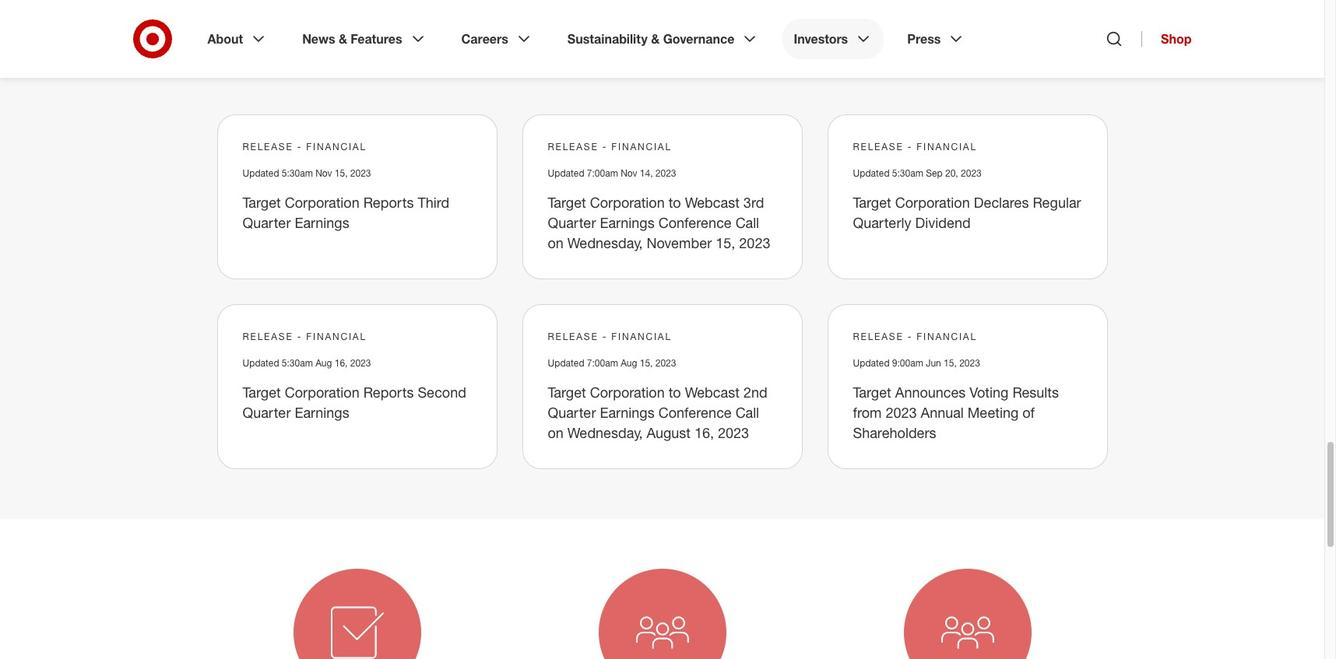 Task type: describe. For each thing, give the bounding box(es) containing it.
release - financial for target corporation to webcast 2nd quarter earnings conference call on wednesday, august 16, 2023
[[548, 331, 672, 342]]

stay
[[348, 47, 371, 62]]

reports for third
[[363, 194, 414, 211]]

- for target corporation reports second quarter earnings
[[297, 331, 302, 342]]

regular
[[1033, 194, 1081, 211]]

release for target corporation to webcast 2nd quarter earnings conference call on wednesday, august 16, 2023
[[548, 331, 598, 342]]

earnings inside target corporation reports third quarter earnings
[[295, 214, 349, 231]]

webcast for 15,
[[685, 194, 740, 211]]

press link
[[896, 19, 977, 59]]

updates,
[[655, 26, 704, 42]]

on for target corporation to webcast 2nd quarter earnings conference call on wednesday, august 16, 2023
[[548, 424, 564, 441]]

announces
[[895, 384, 966, 401]]

corporation for target corporation declares regular quarterly dividend
[[895, 194, 970, 211]]

updated 9:00am jun 15, 2023
[[853, 357, 980, 369]]

2023 for target corporation to webcast 2nd quarter earnings conference call on wednesday, august 16, 2023
[[655, 357, 676, 369]]

corporation for target corporation to webcast 3rd quarter earnings conference call on wednesday, november 15, 2023
[[590, 194, 665, 211]]

release for target corporation declares regular quarterly dividend
[[853, 141, 904, 152]]

financial for target corporation to webcast 2nd quarter earnings conference call on wednesday, august 16, 2023
[[611, 331, 672, 342]]

financial for target corporation reports third quarter earnings
[[306, 141, 367, 152]]

from
[[853, 404, 882, 421]]

financial for target announces voting results from 2023 annual meeting of shareholders
[[917, 331, 977, 342]]

wednesday, for november
[[568, 234, 643, 251]]

need
[[302, 47, 330, 62]]

financial for target corporation to webcast 3rd quarter earnings conference call on wednesday, november 15, 2023
[[611, 141, 672, 152]]

2023 inside target corporation to webcast 3rd quarter earnings conference call on wednesday, november 15, 2023
[[739, 234, 770, 251]]

target announces voting results from 2023 annual meeting of shareholders
[[853, 384, 1059, 441]]

updated 5:30am sep 20, 2023
[[853, 167, 982, 179]]

target for target corporation to webcast 3rd quarter earnings conference call on wednesday, november 15, 2023
[[548, 194, 586, 211]]

release for target corporation reports second quarter earnings
[[243, 331, 293, 342]]

2023 inside target corporation to webcast 2nd quarter earnings conference call on wednesday, august 16, 2023
[[718, 424, 749, 441]]

sales
[[623, 26, 652, 42]]

release - financial for target announces voting results from 2023 annual meeting of shareholders
[[853, 331, 977, 342]]

aug for reports
[[316, 357, 332, 369]]

20,
[[945, 167, 958, 179]]

call for 2nd
[[736, 404, 759, 421]]

to inside target corporation to webcast 3rd quarter earnings conference call on wednesday, november 15, 2023
[[669, 194, 681, 211]]

webcast for 16,
[[685, 384, 740, 401]]

2023 for target corporation declares regular quarterly dividend
[[961, 167, 982, 179]]

corporation for target corporation to webcast 2nd quarter earnings conference call on wednesday, august 16, 2023
[[590, 384, 665, 401]]

earnings
[[513, 26, 561, 42]]

14,
[[640, 167, 653, 179]]

target corporation reports third quarter earnings
[[243, 194, 449, 231]]

press
[[907, 31, 941, 47]]

for
[[265, 26, 279, 42]]

target announces voting results from 2023 annual meeting of shareholders link
[[853, 384, 1059, 441]]

aug for to
[[621, 357, 637, 369]]

from
[[481, 26, 510, 42]]

7:00am for target corporation to webcast 2nd quarter earnings conference call on wednesday, august 16, 2023
[[587, 357, 618, 369]]

financial
[[392, 26, 438, 42]]

reports
[[565, 26, 605, 42]]

news
[[302, 31, 335, 47]]

conference for november
[[658, 214, 732, 231]]

declares
[[974, 194, 1029, 211]]

updated 5:30am aug 16, 2023
[[243, 357, 371, 369]]

release - financial for target corporation reports third quarter earnings
[[243, 141, 367, 152]]

0 vertical spatial 16,
[[335, 357, 348, 369]]

target corporation declares regular quarterly dividend link
[[853, 194, 1081, 231]]

call for 3rd
[[736, 214, 759, 231]]

release - financial for target corporation to webcast 3rd quarter earnings conference call on wednesday, november 15, 2023
[[548, 141, 672, 152]]

updated for target corporation declares regular quarterly dividend
[[853, 167, 890, 179]]

target for target announces voting results from 2023 annual meeting of shareholders
[[853, 384, 891, 401]]

careers
[[461, 31, 508, 47]]

2nd
[[743, 384, 767, 401]]

governance
[[663, 31, 735, 47]]

informed.
[[375, 47, 427, 62]]

5:30am for target corporation declares regular quarterly dividend
[[892, 167, 923, 179]]

third
[[418, 194, 449, 211]]

target for target corporation declares regular quarterly dividend
[[853, 194, 891, 211]]

shop
[[1161, 31, 1192, 47]]

updated 7:00am nov 14, 2023
[[548, 167, 676, 179]]

15, inside target corporation to webcast 3rd quarter earnings conference call on wednesday, november 15, 2023
[[716, 234, 735, 251]]

on for target corporation to webcast 3rd quarter earnings conference call on wednesday, november 15, 2023
[[548, 234, 564, 251]]

release - financial for target corporation reports second quarter earnings
[[243, 331, 367, 342]]

target corporation to webcast 2nd quarter earnings conference call on wednesday, august 16, 2023
[[548, 384, 767, 441]]

- for target announces voting results from 2023 annual meeting of shareholders
[[908, 331, 913, 342]]

up-
[[329, 26, 348, 42]]

everything
[[217, 47, 275, 62]]

5:30am for target corporation reports third quarter earnings
[[282, 167, 313, 179]]

results
[[1013, 384, 1059, 401]]

to-
[[348, 26, 364, 42]]

annual
[[921, 404, 964, 421]]

15, for from
[[944, 357, 957, 369]]

sustainability
[[568, 31, 648, 47]]

you
[[279, 47, 299, 62]]

2023 for target announces voting results from 2023 annual meeting of shareholders
[[959, 357, 980, 369]]



Task type: locate. For each thing, give the bounding box(es) containing it.
sep
[[926, 167, 943, 179]]

updated for target corporation reports third quarter earnings
[[243, 167, 279, 179]]

quarter down updated 5:30am aug 16, 2023
[[243, 404, 291, 421]]

15, up target corporation reports third quarter earnings link
[[335, 167, 348, 179]]

- up the 9:00am
[[908, 331, 913, 342]]

investors
[[794, 31, 848, 47]]

quarter
[[243, 214, 291, 231], [548, 214, 596, 231], [243, 404, 291, 421], [548, 404, 596, 421]]

to up august
[[669, 384, 681, 401]]

corporation inside target corporation declares regular quarterly dividend
[[895, 194, 970, 211]]

& for sustainability
[[651, 31, 660, 47]]

5:30am left sep
[[892, 167, 923, 179]]

7:00am left the 14,
[[587, 167, 618, 179]]

1 aug from the left
[[316, 357, 332, 369]]

reports
[[363, 194, 414, 211], [363, 384, 414, 401]]

1 webcast from the top
[[685, 194, 740, 211]]

looking for target's up-to-date financial news? from earnings reports to sales updates, we house everything you need to stay informed.
[[217, 26, 761, 62]]

corporation up dividend
[[895, 194, 970, 211]]

release for target announces voting results from 2023 annual meeting of shareholders
[[853, 331, 904, 342]]

financial for target corporation declares regular quarterly dividend
[[917, 141, 977, 152]]

of
[[1023, 404, 1035, 421]]

financial
[[306, 141, 367, 152], [611, 141, 672, 152], [917, 141, 977, 152], [306, 331, 367, 342], [611, 331, 672, 342], [917, 331, 977, 342]]

0 horizontal spatial 16,
[[335, 357, 348, 369]]

nov up target corporation reports third quarter earnings link
[[316, 167, 332, 179]]

conference for august
[[658, 404, 732, 421]]

target for target corporation reports third quarter earnings
[[243, 194, 281, 211]]

target for target corporation to webcast 2nd quarter earnings conference call on wednesday, august 16, 2023
[[548, 384, 586, 401]]

target corporation reports second quarter earnings link
[[243, 384, 466, 421]]

9:00am
[[892, 357, 923, 369]]

1 horizontal spatial nov
[[621, 167, 637, 179]]

reports inside target corporation reports second quarter earnings
[[363, 384, 414, 401]]

1 & from the left
[[339, 31, 347, 47]]

earnings down updated 5:30am nov 15, 2023 on the top left of the page
[[295, 214, 349, 231]]

1 horizontal spatial aug
[[621, 357, 637, 369]]

1 call from the top
[[736, 214, 759, 231]]

shop link
[[1142, 31, 1192, 47]]

2023 up voting
[[959, 357, 980, 369]]

corporation inside target corporation reports third quarter earnings
[[285, 194, 360, 211]]

15, right jun
[[944, 357, 957, 369]]

2 nov from the left
[[621, 167, 637, 179]]

-
[[297, 141, 302, 152], [602, 141, 607, 152], [908, 141, 913, 152], [297, 331, 302, 342], [602, 331, 607, 342], [908, 331, 913, 342]]

meeting
[[968, 404, 1019, 421]]

release - financial for target corporation declares regular quarterly dividend
[[853, 141, 977, 152]]

release - financial up updated 5:30am sep 20, 2023
[[853, 141, 977, 152]]

reports left third at the left top of page
[[363, 194, 414, 211]]

quarter down updated 5:30am nov 15, 2023 on the top left of the page
[[243, 214, 291, 231]]

- for target corporation reports third quarter earnings
[[297, 141, 302, 152]]

1 nov from the left
[[316, 167, 332, 179]]

corporation inside target corporation to webcast 3rd quarter earnings conference call on wednesday, november 15, 2023
[[590, 194, 665, 211]]

quarter inside target corporation to webcast 2nd quarter earnings conference call on wednesday, august 16, 2023
[[548, 404, 596, 421]]

1 vertical spatial on
[[548, 424, 564, 441]]

call inside target corporation to webcast 2nd quarter earnings conference call on wednesday, august 16, 2023
[[736, 404, 759, 421]]

2 call from the top
[[736, 404, 759, 421]]

target's
[[283, 26, 325, 42]]

investors link
[[783, 19, 884, 59]]

2 wednesday, from the top
[[568, 424, 643, 441]]

earnings inside target corporation to webcast 2nd quarter earnings conference call on wednesday, august 16, 2023
[[600, 404, 655, 421]]

news & features
[[302, 31, 402, 47]]

release - financial up updated 9:00am jun 15, 2023 on the right
[[853, 331, 977, 342]]

earnings down updated 7:00am nov 14, 2023
[[600, 214, 655, 231]]

2023 up target corporation reports second quarter earnings
[[350, 357, 371, 369]]

release - financial up updated 7:00am aug 15, 2023 at the bottom of page
[[548, 331, 672, 342]]

- up updated 5:30am aug 16, 2023
[[297, 331, 302, 342]]

release up updated 5:30am nov 15, 2023 on the top left of the page
[[243, 141, 293, 152]]

august
[[647, 424, 691, 441]]

1 vertical spatial webcast
[[685, 384, 740, 401]]

15, for quarter
[[335, 167, 348, 179]]

target for target corporation reports second quarter earnings
[[243, 384, 281, 401]]

& left governance
[[651, 31, 660, 47]]

wednesday, inside target corporation to webcast 3rd quarter earnings conference call on wednesday, november 15, 2023
[[568, 234, 643, 251]]

target corporation reports third quarter earnings link
[[243, 194, 449, 231]]

target up from
[[853, 384, 891, 401]]

16, right august
[[695, 424, 714, 441]]

reports for second
[[363, 384, 414, 401]]

wednesday, left august
[[568, 424, 643, 441]]

0 horizontal spatial nov
[[316, 167, 332, 179]]

dividend
[[915, 214, 971, 231]]

call
[[736, 214, 759, 231], [736, 404, 759, 421]]

0 vertical spatial conference
[[658, 214, 732, 231]]

target corporation to webcast 2nd quarter earnings conference call on wednesday, august 16, 2023 link
[[548, 384, 767, 441]]

news & features link
[[291, 19, 438, 59]]

1 vertical spatial conference
[[658, 404, 732, 421]]

&
[[339, 31, 347, 47], [651, 31, 660, 47]]

target inside target corporation reports second quarter earnings
[[243, 384, 281, 401]]

to left sales
[[609, 26, 620, 42]]

corporation
[[285, 194, 360, 211], [590, 194, 665, 211], [895, 194, 970, 211], [285, 384, 360, 401], [590, 384, 665, 401]]

quarter down updated 7:00am nov 14, 2023
[[548, 214, 596, 231]]

updated for target corporation to webcast 3rd quarter earnings conference call on wednesday, november 15, 2023
[[548, 167, 584, 179]]

7:00am up target corporation to webcast 2nd quarter earnings conference call on wednesday, august 16, 2023
[[587, 357, 618, 369]]

target down updated 7:00am aug 15, 2023 at the bottom of page
[[548, 384, 586, 401]]

1 vertical spatial 7:00am
[[587, 357, 618, 369]]

2 webcast from the top
[[685, 384, 740, 401]]

15,
[[335, 167, 348, 179], [716, 234, 735, 251], [640, 357, 653, 369], [944, 357, 957, 369]]

reports inside target corporation reports third quarter earnings
[[363, 194, 414, 211]]

& left to-
[[339, 31, 347, 47]]

looking
[[217, 26, 261, 42]]

release for target corporation to webcast 3rd quarter earnings conference call on wednesday, november 15, 2023
[[548, 141, 598, 152]]

1 vertical spatial call
[[736, 404, 759, 421]]

about link
[[197, 19, 279, 59]]

- up updated 5:30am nov 15, 2023 on the top left of the page
[[297, 141, 302, 152]]

5:30am
[[282, 167, 313, 179], [892, 167, 923, 179], [282, 357, 313, 369]]

target
[[243, 194, 281, 211], [548, 194, 586, 211], [853, 194, 891, 211], [243, 384, 281, 401], [548, 384, 586, 401], [853, 384, 891, 401]]

wednesday, inside target corporation to webcast 2nd quarter earnings conference call on wednesday, august 16, 2023
[[568, 424, 643, 441]]

target inside target corporation to webcast 3rd quarter earnings conference call on wednesday, november 15, 2023
[[548, 194, 586, 211]]

sustainability & governance
[[568, 31, 735, 47]]

release up the 9:00am
[[853, 331, 904, 342]]

2 & from the left
[[651, 31, 660, 47]]

updated for target announces voting results from 2023 annual meeting of shareholders
[[853, 357, 890, 369]]

corporation down updated 5:30am aug 16, 2023
[[285, 384, 360, 401]]

updated for target corporation reports second quarter earnings
[[243, 357, 279, 369]]

7:00am
[[587, 167, 618, 179], [587, 357, 618, 369]]

aug
[[316, 357, 332, 369], [621, 357, 637, 369]]

on inside target corporation to webcast 2nd quarter earnings conference call on wednesday, august 16, 2023
[[548, 424, 564, 441]]

aug up target corporation to webcast 2nd quarter earnings conference call on wednesday, august 16, 2023
[[621, 357, 637, 369]]

call inside target corporation to webcast 3rd quarter earnings conference call on wednesday, november 15, 2023
[[736, 214, 759, 231]]

financial up updated 5:30am nov 15, 2023 on the top left of the page
[[306, 141, 367, 152]]

2023 up shareholders
[[886, 404, 917, 421]]

quarter inside target corporation reports third quarter earnings
[[243, 214, 291, 231]]

features
[[351, 31, 402, 47]]

16, up target corporation reports second quarter earnings link
[[335, 357, 348, 369]]

target corporation to webcast 3rd quarter earnings conference call on wednesday, november 15, 2023 link
[[548, 194, 770, 251]]

earnings
[[295, 214, 349, 231], [600, 214, 655, 231], [295, 404, 349, 421], [600, 404, 655, 421]]

corporation inside target corporation to webcast 2nd quarter earnings conference call on wednesday, august 16, 2023
[[590, 384, 665, 401]]

2 7:00am from the top
[[587, 357, 618, 369]]

2023 inside target announces voting results from 2023 annual meeting of shareholders
[[886, 404, 917, 421]]

- up updated 7:00am aug 15, 2023 at the bottom of page
[[602, 331, 607, 342]]

release
[[243, 141, 293, 152], [548, 141, 598, 152], [853, 141, 904, 152], [243, 331, 293, 342], [548, 331, 598, 342], [853, 331, 904, 342]]

house
[[726, 26, 761, 42]]

about
[[208, 31, 243, 47]]

2 conference from the top
[[658, 404, 732, 421]]

2023 down 3rd on the right of page
[[739, 234, 770, 251]]

on
[[548, 234, 564, 251], [548, 424, 564, 441]]

corporation for target corporation reports third quarter earnings
[[285, 194, 360, 211]]

target inside target corporation declares regular quarterly dividend
[[853, 194, 891, 211]]

5:30am up target corporation reports third quarter earnings link
[[282, 167, 313, 179]]

1 reports from the top
[[363, 194, 414, 211]]

- up updated 7:00am nov 14, 2023
[[602, 141, 607, 152]]

2 on from the top
[[548, 424, 564, 441]]

- for target corporation declares regular quarterly dividend
[[908, 141, 913, 152]]

release - financial
[[243, 141, 367, 152], [548, 141, 672, 152], [853, 141, 977, 152], [243, 331, 367, 342], [548, 331, 672, 342], [853, 331, 977, 342]]

release up updated 7:00am aug 15, 2023 at the bottom of page
[[548, 331, 598, 342]]

0 vertical spatial 7:00am
[[587, 167, 618, 179]]

news?
[[441, 26, 478, 42]]

date
[[364, 26, 389, 42]]

target down updated 5:30am aug 16, 2023
[[243, 384, 281, 401]]

reports left second
[[363, 384, 414, 401]]

wednesday,
[[568, 234, 643, 251], [568, 424, 643, 441]]

corporation down updated 7:00am nov 14, 2023
[[590, 194, 665, 211]]

1 vertical spatial reports
[[363, 384, 414, 401]]

second
[[418, 384, 466, 401]]

2023 for target corporation reports third quarter earnings
[[350, 167, 371, 179]]

release up updated 7:00am nov 14, 2023
[[548, 141, 598, 152]]

2023 for target corporation to webcast 3rd quarter earnings conference call on wednesday, november 15, 2023
[[655, 167, 676, 179]]

2023
[[350, 167, 371, 179], [655, 167, 676, 179], [961, 167, 982, 179], [739, 234, 770, 251], [350, 357, 371, 369], [655, 357, 676, 369], [959, 357, 980, 369], [886, 404, 917, 421], [718, 424, 749, 441]]

shareholders
[[853, 424, 936, 441]]

webcast inside target corporation to webcast 2nd quarter earnings conference call on wednesday, august 16, 2023
[[685, 384, 740, 401]]

& for news
[[339, 31, 347, 47]]

0 horizontal spatial &
[[339, 31, 347, 47]]

voting
[[970, 384, 1009, 401]]

we
[[707, 26, 723, 42]]

release - financial up updated 7:00am nov 14, 2023
[[548, 141, 672, 152]]

release for target corporation reports third quarter earnings
[[243, 141, 293, 152]]

0 vertical spatial webcast
[[685, 194, 740, 211]]

0 vertical spatial on
[[548, 234, 564, 251]]

november
[[647, 234, 712, 251]]

2 reports from the top
[[363, 384, 414, 401]]

15, right the 'november' on the top of the page
[[716, 234, 735, 251]]

updated
[[243, 167, 279, 179], [548, 167, 584, 179], [853, 167, 890, 179], [243, 357, 279, 369], [548, 357, 584, 369], [853, 357, 890, 369]]

earnings inside target corporation reports second quarter earnings
[[295, 404, 349, 421]]

conference up the 'november' on the top of the page
[[658, 214, 732, 231]]

earnings inside target corporation to webcast 3rd quarter earnings conference call on wednesday, november 15, 2023
[[600, 214, 655, 231]]

7:00am for target corporation to webcast 3rd quarter earnings conference call on wednesday, november 15, 2023
[[587, 167, 618, 179]]

& inside the "news & features" link
[[339, 31, 347, 47]]

conference inside target corporation to webcast 2nd quarter earnings conference call on wednesday, august 16, 2023
[[658, 404, 732, 421]]

financial up updated 5:30am aug 16, 2023
[[306, 331, 367, 342]]

0 horizontal spatial aug
[[316, 357, 332, 369]]

quarter down updated 7:00am aug 15, 2023 at the bottom of page
[[548, 404, 596, 421]]

to down the up-
[[334, 47, 345, 62]]

careers link
[[451, 19, 544, 59]]

- up updated 5:30am sep 20, 2023
[[908, 141, 913, 152]]

target corporation to webcast 3rd quarter earnings conference call on wednesday, november 15, 2023
[[548, 194, 770, 251]]

1 conference from the top
[[658, 214, 732, 231]]

1 vertical spatial wednesday,
[[568, 424, 643, 441]]

5:30am for target corporation reports second quarter earnings
[[282, 357, 313, 369]]

quarter inside target corporation reports second quarter earnings
[[243, 404, 291, 421]]

2023 for target corporation reports second quarter earnings
[[350, 357, 371, 369]]

sustainability & governance link
[[557, 19, 770, 59]]

16,
[[335, 357, 348, 369], [695, 424, 714, 441]]

wednesday, for august
[[568, 424, 643, 441]]

financial up "20,"
[[917, 141, 977, 152]]

- for target corporation to webcast 3rd quarter earnings conference call on wednesday, november 15, 2023
[[602, 141, 607, 152]]

updated 5:30am nov 15, 2023
[[243, 167, 371, 179]]

& inside sustainability & governance link
[[651, 31, 660, 47]]

updated 7:00am aug 15, 2023
[[548, 357, 676, 369]]

call down 2nd
[[736, 404, 759, 421]]

2023 up target corporation reports third quarter earnings link
[[350, 167, 371, 179]]

0 vertical spatial wednesday,
[[568, 234, 643, 251]]

target up quarterly
[[853, 194, 891, 211]]

3rd
[[743, 194, 764, 211]]

corporation down updated 5:30am nov 15, 2023 on the top left of the page
[[285, 194, 360, 211]]

target corporation reports second quarter earnings
[[243, 384, 466, 421]]

webcast left 2nd
[[685, 384, 740, 401]]

financial up updated 7:00am aug 15, 2023 at the bottom of page
[[611, 331, 672, 342]]

16, inside target corporation to webcast 2nd quarter earnings conference call on wednesday, august 16, 2023
[[695, 424, 714, 441]]

0 vertical spatial call
[[736, 214, 759, 231]]

release - financial up updated 5:30am nov 15, 2023 on the top left of the page
[[243, 141, 367, 152]]

corporation for target corporation reports second quarter earnings
[[285, 384, 360, 401]]

2023 up target corporation to webcast 2nd quarter earnings conference call on wednesday, august 16, 2023 link
[[655, 357, 676, 369]]

target inside target announces voting results from 2023 annual meeting of shareholders
[[853, 384, 891, 401]]

release - financial up updated 5:30am aug 16, 2023
[[243, 331, 367, 342]]

0 vertical spatial reports
[[363, 194, 414, 211]]

corporation inside target corporation reports second quarter earnings
[[285, 384, 360, 401]]

on inside target corporation to webcast 3rd quarter earnings conference call on wednesday, november 15, 2023
[[548, 234, 564, 251]]

aug up target corporation reports second quarter earnings link
[[316, 357, 332, 369]]

to
[[609, 26, 620, 42], [334, 47, 345, 62], [669, 194, 681, 211], [669, 384, 681, 401]]

target corporation declares regular quarterly dividend
[[853, 194, 1081, 231]]

earnings down updated 5:30am aug 16, 2023
[[295, 404, 349, 421]]

financial up the 14,
[[611, 141, 672, 152]]

target down updated 7:00am nov 14, 2023
[[548, 194, 586, 211]]

webcast left 3rd on the right of page
[[685, 194, 740, 211]]

release up updated 5:30am sep 20, 2023
[[853, 141, 904, 152]]

1 wednesday, from the top
[[568, 234, 643, 251]]

1 on from the top
[[548, 234, 564, 251]]

call down 3rd on the right of page
[[736, 214, 759, 231]]

15, for 2nd
[[640, 357, 653, 369]]

2023 down 2nd
[[718, 424, 749, 441]]

release up updated 5:30am aug 16, 2023
[[243, 331, 293, 342]]

- for target corporation to webcast 2nd quarter earnings conference call on wednesday, august 16, 2023
[[602, 331, 607, 342]]

2023 right "20,"
[[961, 167, 982, 179]]

2023 right the 14,
[[655, 167, 676, 179]]

5:30am up target corporation reports second quarter earnings link
[[282, 357, 313, 369]]

to up the 'november' on the top of the page
[[669, 194, 681, 211]]

to inside target corporation to webcast 2nd quarter earnings conference call on wednesday, august 16, 2023
[[669, 384, 681, 401]]

nov left the 14,
[[621, 167, 637, 179]]

wednesday, down updated 7:00am nov 14, 2023
[[568, 234, 643, 251]]

target down updated 5:30am nov 15, 2023 on the top left of the page
[[243, 194, 281, 211]]

1 7:00am from the top
[[587, 167, 618, 179]]

quarter inside target corporation to webcast 3rd quarter earnings conference call on wednesday, november 15, 2023
[[548, 214, 596, 231]]

target inside target corporation to webcast 2nd quarter earnings conference call on wednesday, august 16, 2023
[[548, 384, 586, 401]]

nov
[[316, 167, 332, 179], [621, 167, 637, 179]]

conference up august
[[658, 404, 732, 421]]

1 horizontal spatial &
[[651, 31, 660, 47]]

earnings up august
[[600, 404, 655, 421]]

jun
[[926, 357, 941, 369]]

1 horizontal spatial 16,
[[695, 424, 714, 441]]

updated for target corporation to webcast 2nd quarter earnings conference call on wednesday, august 16, 2023
[[548, 357, 584, 369]]

conference inside target corporation to webcast 3rd quarter earnings conference call on wednesday, november 15, 2023
[[658, 214, 732, 231]]

15, up target corporation to webcast 2nd quarter earnings conference call on wednesday, august 16, 2023
[[640, 357, 653, 369]]

webcast
[[685, 194, 740, 211], [685, 384, 740, 401]]

financial up jun
[[917, 331, 977, 342]]

conference
[[658, 214, 732, 231], [658, 404, 732, 421]]

2 aug from the left
[[621, 357, 637, 369]]

1 vertical spatial 16,
[[695, 424, 714, 441]]

quarterly
[[853, 214, 911, 231]]

target inside target corporation reports third quarter earnings
[[243, 194, 281, 211]]

nov for to
[[621, 167, 637, 179]]

nov for reports
[[316, 167, 332, 179]]

financial for target corporation reports second quarter earnings
[[306, 331, 367, 342]]

corporation down updated 7:00am aug 15, 2023 at the bottom of page
[[590, 384, 665, 401]]

webcast inside target corporation to webcast 3rd quarter earnings conference call on wednesday, november 15, 2023
[[685, 194, 740, 211]]



Task type: vqa. For each thing, say whether or not it's contained in the screenshot.


